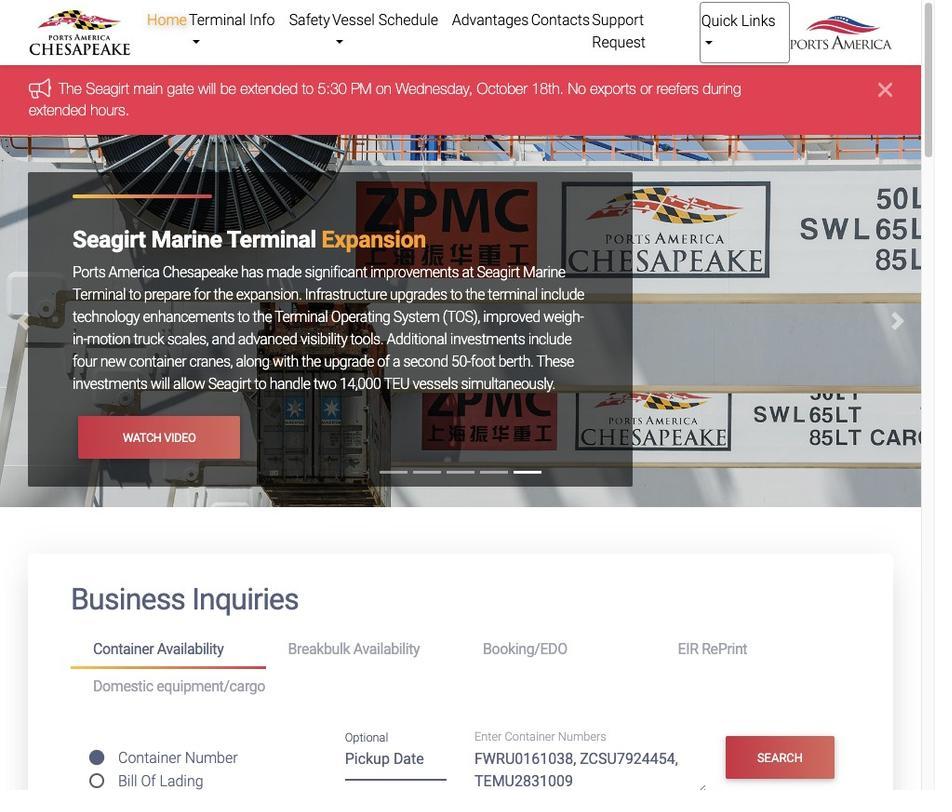 Task type: locate. For each thing, give the bounding box(es) containing it.
1 vertical spatial marine
[[523, 264, 565, 281]]

0 vertical spatial marine
[[151, 226, 222, 253]]

1 horizontal spatial marine
[[523, 264, 565, 281]]

marine up chesapeake
[[151, 226, 222, 253]]

for
[[194, 286, 211, 304]]

will
[[198, 80, 216, 97], [151, 375, 170, 393]]

seagirt up ports
[[73, 226, 146, 253]]

1 vertical spatial container
[[505, 730, 555, 744]]

ports america chesapeake has made significant improvements at seagirt marine terminal to                          prepare for the expansion. infrastructure upgrades to the terminal include technology                          enhancements to the terminal operating system (tos), improved weigh- in-motion truck scales,                          and advanced visibility tools. additional investments include four new container cranes,                          along with the upgrade of a second 50-foot berth. these investments will allow seagirt                          to handle two 14,000 teu vessels simultaneously.
[[73, 264, 584, 393]]

terminal left info at the top left of the page
[[189, 11, 246, 29]]

0 horizontal spatial investments
[[73, 375, 147, 393]]

vessels
[[413, 375, 458, 393]]

terminal up the visibility on the top of the page
[[275, 308, 328, 326]]

search button
[[726, 736, 835, 779]]

inquiries
[[192, 582, 299, 617]]

domestic equipment/cargo link
[[71, 669, 851, 704]]

extended down the
[[29, 101, 86, 118]]

terminal info link
[[188, 2, 288, 61]]

2 availability from the left
[[353, 640, 420, 658]]

will inside ports america chesapeake has made significant improvements at seagirt marine terminal to                          prepare for the expansion. infrastructure upgrades to the terminal include technology                          enhancements to the terminal operating system (tos), improved weigh- in-motion truck scales,                          and advanced visibility tools. additional investments include four new container cranes,                          along with the upgrade of a second 50-foot berth. these investments will allow seagirt                          to handle two 14,000 teu vessels simultaneously.
[[151, 375, 170, 393]]

(tos),
[[443, 308, 480, 326]]

0 horizontal spatial extended
[[29, 101, 86, 118]]

0 vertical spatial will
[[198, 80, 216, 97]]

investments up foot
[[450, 331, 525, 348]]

prepare
[[144, 286, 190, 304]]

enter
[[475, 730, 502, 744]]

availability
[[157, 640, 224, 658], [353, 640, 420, 658]]

breakbulk availability link
[[266, 632, 461, 667]]

container
[[93, 640, 154, 658], [505, 730, 555, 744], [118, 749, 181, 767]]

upgrade
[[324, 353, 374, 371]]

along
[[236, 353, 270, 371]]

vessel
[[332, 11, 375, 29]]

watch video link
[[78, 416, 240, 459]]

has
[[241, 264, 263, 281]]

container
[[129, 353, 186, 371]]

0 vertical spatial include
[[541, 286, 584, 304]]

1 vertical spatial extended
[[29, 101, 86, 118]]

1 vertical spatial investments
[[73, 375, 147, 393]]

extended
[[240, 80, 298, 97], [29, 101, 86, 118]]

of
[[377, 353, 390, 371]]

home
[[147, 11, 187, 29]]

enhancements
[[143, 308, 234, 326]]

quick links link
[[699, 2, 790, 63]]

to down america
[[129, 286, 141, 304]]

0 horizontal spatial availability
[[157, 640, 224, 658]]

include up weigh-
[[541, 286, 584, 304]]

marine up terminal
[[523, 264, 565, 281]]

0 vertical spatial extended
[[240, 80, 298, 97]]

improvements
[[370, 264, 459, 281]]

cranes,
[[189, 353, 233, 371]]

include up these
[[528, 331, 572, 348]]

container left number
[[118, 749, 181, 767]]

availability up domestic equipment/cargo
[[157, 640, 224, 658]]

advantages contacts support request
[[452, 11, 646, 51]]

seagirt up terminal
[[477, 264, 520, 281]]

eir reprint
[[678, 640, 747, 658]]

container up domestic
[[93, 640, 154, 658]]

container availability
[[93, 640, 224, 658]]

1 horizontal spatial extended
[[240, 80, 298, 97]]

chesapeake
[[163, 264, 238, 281]]

home link
[[146, 2, 188, 39]]

investments down new
[[73, 375, 147, 393]]

quick links
[[701, 12, 776, 30]]

0 vertical spatial container
[[93, 640, 154, 658]]

ports
[[73, 264, 105, 281]]

seagirt inside the seagirt main gate will be extended to 5:30 pm on wednesday, october 18th.  no exports or reefers during extended hours.
[[86, 80, 129, 97]]

main
[[133, 80, 163, 97]]

contacts link
[[530, 2, 591, 39]]

container for container number
[[118, 749, 181, 767]]

at
[[462, 264, 474, 281]]

2 vertical spatial container
[[118, 749, 181, 767]]

improved
[[483, 308, 540, 326]]

contacts
[[531, 11, 590, 29]]

extended right 'be'
[[240, 80, 298, 97]]

terminal
[[189, 11, 246, 29], [227, 226, 316, 253], [73, 286, 126, 304], [275, 308, 328, 326]]

the seagirt main gate will be extended to 5:30 pm on wednesday, october 18th.  no exports or reefers during extended hours.
[[29, 80, 741, 118]]

availability for breakbulk availability
[[353, 640, 420, 658]]

investments
[[450, 331, 525, 348], [73, 375, 147, 393]]

the
[[59, 80, 82, 97]]

bullhorn image
[[29, 78, 59, 98]]

business inquiries
[[71, 582, 299, 617]]

terminal up made
[[227, 226, 316, 253]]

upgrades
[[390, 286, 447, 304]]

enter container numbers
[[475, 730, 607, 744]]

0 horizontal spatial marine
[[151, 226, 222, 253]]

availability right breakbulk
[[353, 640, 420, 658]]

to
[[302, 80, 314, 97], [129, 286, 141, 304], [450, 286, 462, 304], [237, 308, 250, 326], [254, 375, 266, 393]]

number
[[185, 749, 238, 767]]

1 vertical spatial will
[[151, 375, 170, 393]]

18th.
[[532, 80, 564, 97]]

seagirt up hours. at the top left of the page
[[86, 80, 129, 97]]

include
[[541, 286, 584, 304], [528, 331, 572, 348]]

domestic equipment/cargo
[[93, 677, 265, 695]]

1 availability from the left
[[157, 640, 224, 658]]

the
[[214, 286, 233, 304], [466, 286, 485, 304], [253, 308, 272, 326], [302, 353, 321, 371]]

to left the 5:30
[[302, 80, 314, 97]]

0 vertical spatial investments
[[450, 331, 525, 348]]

booking/edo
[[483, 640, 568, 658]]

foot
[[471, 353, 495, 371]]

expansion
[[322, 226, 426, 253]]

the down at
[[466, 286, 485, 304]]

reefers
[[657, 80, 699, 97]]

1 horizontal spatial availability
[[353, 640, 420, 658]]

watch
[[123, 431, 162, 444]]

allow
[[173, 375, 205, 393]]

will left 'be'
[[198, 80, 216, 97]]

1 horizontal spatial will
[[198, 80, 216, 97]]

container right 'enter'
[[505, 730, 555, 744]]

0 horizontal spatial will
[[151, 375, 170, 393]]

scales,
[[167, 331, 209, 348]]

container for container availability
[[93, 640, 154, 658]]

will down container
[[151, 375, 170, 393]]



Task type: vqa. For each thing, say whether or not it's contained in the screenshot.
System
yes



Task type: describe. For each thing, give the bounding box(es) containing it.
safety link
[[288, 2, 331, 39]]

on
[[376, 80, 392, 97]]

equipment/cargo
[[157, 677, 265, 695]]

info
[[249, 11, 275, 29]]

marine inside ports america chesapeake has made significant improvements at seagirt marine terminal to                          prepare for the expansion. infrastructure upgrades to the terminal include technology                          enhancements to the terminal operating system (tos), improved weigh- in-motion truck scales,                          and advanced visibility tools. additional investments include four new container cranes,                          along with the upgrade of a second 50-foot berth. these investments will allow seagirt                          to handle two 14,000 teu vessels simultaneously.
[[523, 264, 565, 281]]

expansion.
[[236, 286, 302, 304]]

breakbulk
[[288, 640, 350, 658]]

the seagirt main gate will be extended to 5:30 pm on wednesday, october 18th.  no exports or reefers during extended hours. alert
[[0, 64, 921, 135]]

support request link
[[591, 2, 699, 61]]

schedule
[[379, 11, 438, 29]]

significant
[[305, 264, 367, 281]]

four
[[73, 353, 97, 371]]

pm
[[351, 80, 372, 97]]

berth.
[[499, 353, 534, 371]]

availability for container availability
[[157, 640, 224, 658]]

seagirt down cranes, at the left of the page
[[208, 375, 251, 393]]

two
[[314, 375, 336, 393]]

safety
[[289, 11, 330, 29]]

business
[[71, 582, 185, 617]]

close image
[[879, 79, 892, 101]]

14,000
[[340, 375, 381, 393]]

optional
[[345, 730, 388, 744]]

technology
[[73, 308, 140, 326]]

america
[[109, 264, 159, 281]]

booking/edo link
[[461, 632, 656, 667]]

the right with
[[302, 353, 321, 371]]

october
[[477, 80, 528, 97]]

links
[[742, 12, 776, 30]]

no
[[568, 80, 586, 97]]

eir
[[678, 640, 699, 658]]

tools.
[[350, 331, 383, 348]]

eir reprint link
[[656, 632, 851, 667]]

gate
[[167, 80, 194, 97]]

will inside the seagirt main gate will be extended to 5:30 pm on wednesday, october 18th.  no exports or reefers during extended hours.
[[198, 80, 216, 97]]

terminal up technology
[[73, 286, 126, 304]]

the right for
[[214, 286, 233, 304]]

visibility
[[300, 331, 347, 348]]

during
[[703, 80, 741, 97]]

advantages
[[452, 11, 529, 29]]

safety vessel schedule
[[289, 11, 438, 29]]

advanced
[[238, 331, 297, 348]]

1 horizontal spatial investments
[[450, 331, 525, 348]]

Optional text field
[[345, 744, 447, 781]]

quick
[[701, 12, 738, 30]]

with
[[273, 353, 298, 371]]

new
[[100, 353, 126, 371]]

simultaneously.
[[461, 375, 556, 393]]

numbers
[[558, 730, 607, 744]]

and
[[212, 331, 235, 348]]

to down along
[[254, 375, 266, 393]]

container availability link
[[71, 632, 266, 669]]

a
[[393, 353, 400, 371]]

watch video
[[123, 431, 196, 444]]

second
[[403, 353, 448, 371]]

wednesday,
[[396, 80, 473, 97]]

container number
[[118, 749, 238, 767]]

additional
[[387, 331, 447, 348]]

1 vertical spatial include
[[528, 331, 572, 348]]

truck
[[134, 331, 164, 348]]

search
[[757, 751, 803, 765]]

video
[[164, 431, 196, 444]]

advantages link
[[451, 2, 530, 39]]

request
[[592, 34, 646, 51]]

in-
[[73, 331, 87, 348]]

to up '(tos),'
[[450, 286, 462, 304]]

to inside the seagirt main gate will be extended to 5:30 pm on wednesday, october 18th.  no exports or reefers during extended hours.
[[302, 80, 314, 97]]

the up advanced
[[253, 308, 272, 326]]

reprint
[[702, 640, 747, 658]]

5:30
[[318, 80, 347, 97]]

or
[[640, 80, 653, 97]]

expansion image
[[0, 135, 921, 533]]

handle
[[270, 375, 310, 393]]

domestic
[[93, 677, 153, 695]]

breakbulk availability
[[288, 640, 420, 658]]

seagirt marine terminal expansion
[[73, 226, 426, 253]]

be
[[220, 80, 236, 97]]

vessel schedule link
[[331, 2, 451, 61]]

the seagirt main gate will be extended to 5:30 pm on wednesday, october 18th.  no exports or reefers during extended hours. link
[[29, 80, 741, 118]]

motion
[[87, 331, 130, 348]]

operating
[[331, 308, 390, 326]]

Enter Container Numbers text field
[[475, 748, 706, 790]]

to up advanced
[[237, 308, 250, 326]]

weigh-
[[544, 308, 584, 326]]

support
[[592, 11, 644, 29]]

50-
[[451, 353, 471, 371]]

hours.
[[91, 101, 129, 118]]

terminal
[[488, 286, 538, 304]]

home terminal info
[[147, 11, 275, 29]]

these
[[536, 353, 574, 371]]



